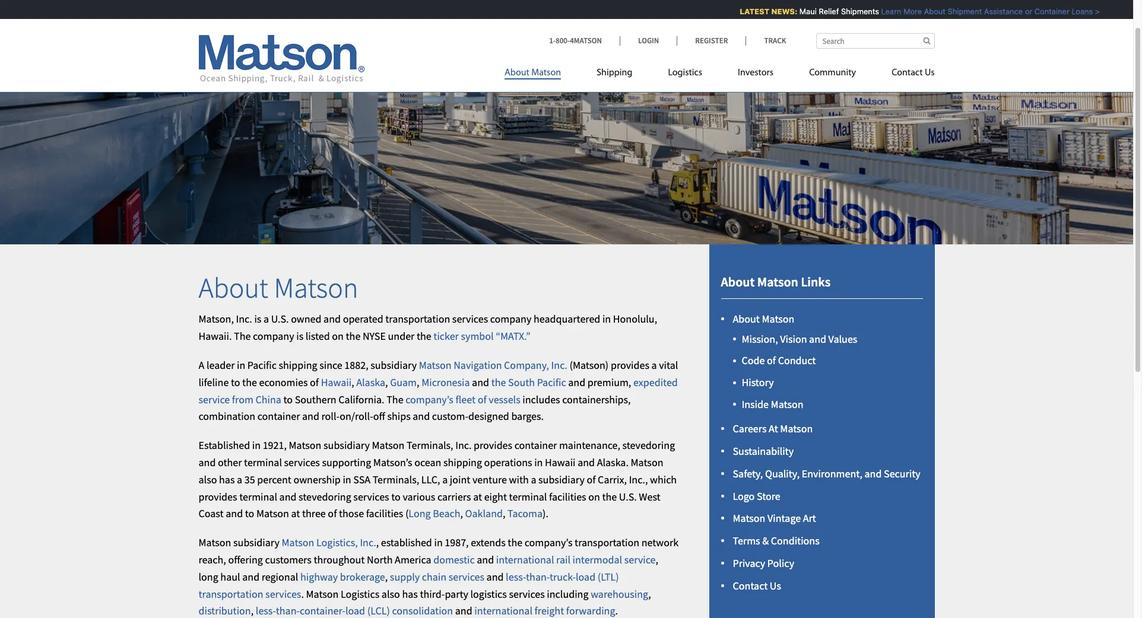 Task type: describe. For each thing, give the bounding box(es) containing it.
fleet
[[456, 393, 476, 406]]

has inside established in 1921, matson subsidiary matson terminals, inc. provides container maintenance, stevedoring and other terminal services supporting matson's ocean shipping operations in hawaii and alaska. matson also has a 35 percent ownership in ssa terminals, llc, a joint venture with a subsidiary of carrix, inc., which provides terminal and stevedoring services to various carriers at eight terminal facilities on the u.s. west coast and to matson at three of those facilities (
[[219, 473, 235, 487]]

of inside (matson) provides a vital lifeline to the economies of
[[310, 376, 319, 389]]

track
[[764, 36, 786, 46]]

35
[[244, 473, 255, 487]]

in left ssa
[[343, 473, 351, 487]]

environment,
[[802, 467, 862, 481]]

the down "matson navigation company, inc." link
[[491, 376, 506, 389]]

mission,
[[742, 332, 778, 346]]

expedited
[[633, 376, 678, 389]]

including
[[547, 587, 589, 601]]

terminal up tacoma
[[509, 490, 547, 504]]

includes containerships, combination container and roll-on/roll-off ships and custom-designed barges.
[[199, 393, 631, 424]]

at
[[769, 422, 778, 436]]

leader
[[207, 359, 235, 372]]

distribution
[[199, 605, 251, 618]]

america
[[395, 553, 431, 567]]

than- inside . matson logistics also has third-party logistics services including warehousing , distribution , less-than-container-load (lcl) consolidation and international freight forwarding .
[[276, 605, 300, 618]]

"matx."
[[496, 330, 530, 343]]

and down "extends"
[[477, 553, 494, 567]]

values
[[828, 332, 857, 346]]

truck-
[[550, 570, 576, 584]]

services up ownership
[[284, 456, 320, 470]]

1 horizontal spatial company
[[490, 313, 531, 326]]

less-than-truck-load (ltl) transportation services
[[199, 570, 619, 601]]

to left various
[[391, 490, 401, 504]]

reach,
[[199, 553, 226, 567]]

a right the with
[[531, 473, 536, 487]]

1 vertical spatial contact us link
[[733, 579, 781, 593]]

long beach , oakland , tacoma ).
[[409, 507, 549, 521]]

1987,
[[445, 536, 469, 550]]

0 vertical spatial international
[[496, 553, 554, 567]]

a leader in pacific shipping since 1882, subsidiary matson navigation company, inc.
[[199, 359, 567, 372]]

us inside 'top menu' navigation
[[925, 68, 935, 78]]

shipment
[[942, 7, 976, 16]]

of right fleet
[[478, 393, 487, 406]]

services inside matson, inc. is a u.s. owned and operated transportation services company headquartered in honolulu, hawaii. the company is listed on the nyse under the
[[452, 313, 488, 326]]

matson up at
[[771, 398, 803, 411]]

quality,
[[765, 467, 800, 481]]

and inside , long haul and regional
[[242, 570, 259, 584]]

guam
[[390, 376, 417, 389]]

south
[[508, 376, 535, 389]]

and down "southern"
[[302, 410, 319, 424]]

0 vertical spatial terminals,
[[407, 439, 453, 452]]

0 vertical spatial about matson link
[[505, 62, 579, 87]]

subsidiary up "guam" link
[[371, 359, 417, 372]]

0 horizontal spatial pacific
[[247, 359, 277, 372]]

terms & conditions link
[[733, 534, 820, 548]]

navigation
[[454, 359, 502, 372]]

alaska
[[356, 376, 385, 389]]

nyse
[[363, 330, 386, 343]]

highway
[[300, 570, 338, 584]]

learn more about shipment assistance or container loans > link
[[876, 7, 1094, 16]]

container-
[[300, 605, 345, 618]]

1 vertical spatial service
[[624, 553, 656, 567]]

matson up owned
[[274, 270, 358, 306]]

to down economies
[[283, 393, 293, 406]]

1-
[[549, 36, 556, 46]]

subsidiary up offering
[[233, 536, 280, 550]]

offering
[[228, 553, 263, 567]]

1 vertical spatial company
[[253, 330, 294, 343]]

in right operations
[[534, 456, 543, 470]]

honolulu,
[[613, 313, 657, 326]]

1 horizontal spatial is
[[296, 330, 303, 343]]

&
[[762, 534, 769, 548]]

freight
[[535, 605, 564, 618]]

less- inside . matson logistics also has third-party logistics services including warehousing , distribution , less-than-container-load (lcl) consolidation and international freight forwarding .
[[256, 605, 276, 618]]

ticker
[[434, 330, 459, 343]]

party
[[445, 587, 468, 601]]

matson up inc., on the bottom right
[[631, 456, 663, 470]]

matson subsidiary matson logistics, inc.
[[199, 536, 376, 550]]

4matson
[[570, 36, 602, 46]]

the left ticker
[[417, 330, 431, 343]]

and right ships
[[413, 410, 430, 424]]

to inside (matson) provides a vital lifeline to the economies of
[[231, 376, 240, 389]]

services up party
[[449, 570, 484, 584]]

the inside matson, inc. is a u.s. owned and operated transportation services company headquartered in honolulu, hawaii. the company is listed on the nyse under the
[[234, 330, 251, 343]]

other
[[218, 456, 242, 470]]

matson inside about matson link
[[531, 68, 561, 78]]

maintenance,
[[559, 439, 620, 452]]

privacy policy
[[733, 557, 794, 570]]

careers at matson
[[733, 422, 813, 436]]

owned
[[291, 313, 321, 326]]

inc. left (matson)
[[551, 359, 567, 372]]

, long haul and regional
[[199, 553, 658, 584]]

forwarding
[[566, 605, 615, 618]]

on/roll-
[[340, 410, 373, 424]]

loans
[[1066, 7, 1087, 16]]

1 horizontal spatial about matson link
[[733, 312, 794, 326]]

services down ssa
[[353, 490, 389, 504]]

a left 35
[[237, 473, 242, 487]]

and inside . matson logistics also has third-party logistics services including warehousing , distribution , less-than-container-load (lcl) consolidation and international freight forwarding .
[[455, 605, 472, 618]]

a inside matson, inc. is a u.s. owned and operated transportation services company headquartered in honolulu, hawaii. the company is listed on the nyse under the
[[264, 313, 269, 326]]

blue matson logo with ocean, shipping, truck, rail and logistics written beneath it. image
[[199, 35, 365, 84]]

operations
[[484, 456, 532, 470]]

code of conduct link
[[742, 354, 816, 368]]

1 horizontal spatial stevedoring
[[622, 439, 675, 452]]

inc. up the north
[[360, 536, 376, 550]]

also inside established in 1921, matson subsidiary matson terminals, inc. provides container maintenance, stevedoring and other terminal services supporting matson's ocean shipping operations in hawaii and alaska. matson also has a 35 percent ownership in ssa terminals, llc, a joint venture with a subsidiary of carrix, inc., which provides terminal and stevedoring services to various carriers at eight terminal facilities on the u.s. west coast and to matson at three of those facilities (
[[199, 473, 217, 487]]

established
[[199, 439, 250, 452]]

company's inside , established in 1987, extends the company's transportation network reach, offering customers throughout north america
[[525, 536, 572, 550]]

0 horizontal spatial company's
[[406, 393, 453, 406]]

inc. inside matson, inc. is a u.s. owned and operated transportation services company headquartered in honolulu, hawaii. the company is listed on the nyse under the
[[236, 313, 252, 326]]

network
[[641, 536, 679, 550]]

0 horizontal spatial at
[[291, 507, 300, 521]]

and down maintenance,
[[578, 456, 595, 470]]

vision
[[780, 332, 807, 346]]

contact inside about matson links section
[[733, 579, 768, 593]]

).
[[543, 507, 549, 521]]

ships
[[387, 410, 411, 424]]

highway brokerage , supply chain services and
[[300, 570, 506, 584]]

on inside established in 1921, matson subsidiary matson terminals, inc. provides container maintenance, stevedoring and other terminal services supporting matson's ocean shipping operations in hawaii and alaska. matson also has a 35 percent ownership in ssa terminals, llc, a joint venture with a subsidiary of carrix, inc., which provides terminal and stevedoring services to various carriers at eight terminal facilities on the u.s. west coast and to matson at three of those facilities (
[[588, 490, 600, 504]]

subsidiary up supporting
[[324, 439, 370, 452]]

services inside . matson logistics also has third-party logistics services including warehousing , distribution , less-than-container-load (lcl) consolidation and international freight forwarding .
[[509, 587, 545, 601]]

matson up customers
[[282, 536, 314, 550]]

code
[[742, 354, 765, 368]]

hawaii link
[[321, 376, 351, 389]]

warehousing link
[[591, 587, 648, 601]]

1 vertical spatial pacific
[[537, 376, 566, 389]]

also inside . matson logistics also has third-party logistics services including warehousing , distribution , less-than-container-load (lcl) consolidation and international freight forwarding .
[[382, 587, 400, 601]]

matson's
[[373, 456, 412, 470]]

policy
[[767, 557, 794, 570]]

in right leader
[[237, 359, 245, 372]]

matson left the links
[[757, 274, 798, 290]]

0 vertical spatial at
[[473, 490, 482, 504]]

, inside , long haul and regional
[[656, 553, 658, 567]]

micronesia link
[[422, 376, 470, 389]]

and left the security
[[865, 467, 882, 481]]

headquartered
[[534, 313, 600, 326]]

and inside matson, inc. is a u.s. owned and operated transportation services company headquartered in honolulu, hawaii. the company is listed on the nyse under the
[[324, 313, 341, 326]]

terminal down 35
[[239, 490, 277, 504]]

news:
[[766, 7, 792, 16]]

matson logistics, inc. link
[[282, 536, 376, 550]]

and down navigation
[[472, 376, 489, 389]]

domestic link
[[433, 553, 475, 567]]

0 horizontal spatial hawaii
[[321, 376, 351, 389]]

long beach link
[[409, 507, 460, 521]]

maui
[[794, 7, 811, 16]]

us inside about matson links section
[[770, 579, 781, 593]]

from
[[232, 393, 253, 406]]

long
[[409, 507, 431, 521]]

and down (matson)
[[568, 376, 585, 389]]

search image
[[923, 37, 930, 45]]

about matson inside section
[[733, 312, 794, 326]]

the down operated
[[346, 330, 361, 343]]

register link
[[677, 36, 746, 46]]

oakland link
[[465, 507, 503, 521]]

those
[[339, 507, 364, 521]]

shipping link
[[579, 62, 650, 87]]

matson up matson subsidiary matson logistics, inc.
[[256, 507, 289, 521]]

transportation inside , established in 1987, extends the company's transportation network reach, offering customers throughout north america
[[575, 536, 639, 550]]

to southern california. the company's fleet of vessels
[[281, 393, 520, 406]]

hawaii , alaska , guam , micronesia and the south pacific and premium,
[[321, 376, 633, 389]]

logistics inside 'top menu' navigation
[[668, 68, 702, 78]]

matson up micronesia link
[[419, 359, 452, 372]]

1 vertical spatial .
[[615, 605, 618, 618]]

services inside less-than-truck-load (ltl) transportation services
[[265, 587, 301, 601]]

container
[[1029, 7, 1064, 16]]

1882,
[[344, 359, 368, 372]]

economies
[[259, 376, 308, 389]]

shipments
[[835, 7, 873, 16]]

matson up reach,
[[199, 536, 231, 550]]

terms & conditions
[[733, 534, 820, 548]]

alaska link
[[356, 376, 385, 389]]

ownership
[[294, 473, 341, 487]]



Task type: locate. For each thing, give the bounding box(es) containing it.
0 vertical spatial company's
[[406, 393, 453, 406]]

1 vertical spatial about matson link
[[733, 312, 794, 326]]

cranes load and offload matson containers from the containership at the terminal. image
[[0, 27, 1133, 244]]

u.s. inside established in 1921, matson subsidiary matson terminals, inc. provides container maintenance, stevedoring and other terminal services supporting matson's ocean shipping operations in hawaii and alaska. matson also has a 35 percent ownership in ssa terminals, llc, a joint venture with a subsidiary of carrix, inc., which provides terminal and stevedoring services to various carriers at eight terminal facilities on the u.s. west coast and to matson at three of those facilities (
[[619, 490, 637, 504]]

0 vertical spatial is
[[254, 313, 261, 326]]

0 vertical spatial facilities
[[549, 490, 586, 504]]

less-than-truck-load (ltl) transportation services link
[[199, 570, 619, 601]]

1 vertical spatial load
[[345, 605, 365, 618]]

0 horizontal spatial load
[[345, 605, 365, 618]]

0 vertical spatial contact us
[[892, 68, 935, 78]]

.
[[301, 587, 304, 601], [615, 605, 618, 618]]

history link
[[742, 376, 774, 389]]

u.s. left owned
[[271, 313, 289, 326]]

hawaii inside established in 1921, matson subsidiary matson terminals, inc. provides container maintenance, stevedoring and other terminal services supporting matson's ocean shipping operations in hawaii and alaska. matson also has a 35 percent ownership in ssa terminals, llc, a joint venture with a subsidiary of carrix, inc., which provides terminal and stevedoring services to various carriers at eight terminal facilities on the u.s. west coast and to matson at three of those facilities (
[[545, 456, 576, 470]]

highway brokerage link
[[300, 570, 385, 584]]

provides
[[611, 359, 649, 372], [474, 439, 512, 452], [199, 490, 237, 504]]

hawaii down since
[[321, 376, 351, 389]]

beach
[[433, 507, 460, 521]]

guam link
[[390, 376, 417, 389]]

has inside . matson logistics also has third-party logistics services including warehousing , distribution , less-than-container-load (lcl) consolidation and international freight forwarding .
[[402, 587, 418, 601]]

1 vertical spatial international
[[474, 605, 532, 618]]

a
[[199, 359, 204, 372]]

container inside the includes containerships, combination container and roll-on/roll-off ships and custom-designed barges.
[[257, 410, 300, 424]]

venture
[[472, 473, 507, 487]]

0 vertical spatial about matson
[[505, 68, 561, 78]]

, inside , established in 1987, extends the company's transportation network reach, offering customers throughout north america
[[376, 536, 379, 550]]

about
[[918, 7, 940, 16], [505, 68, 529, 78], [199, 270, 268, 306], [721, 274, 755, 290], [733, 312, 760, 326]]

or
[[1019, 7, 1027, 16]]

(ltl)
[[598, 570, 619, 584]]

is right matson,
[[254, 313, 261, 326]]

the right hawaii.
[[234, 330, 251, 343]]

matson navigation company, inc. link
[[419, 359, 567, 372]]

shipping
[[597, 68, 632, 78]]

1 horizontal spatial less-
[[506, 570, 526, 584]]

container down china
[[257, 410, 300, 424]]

international inside . matson logistics also has third-party logistics services including warehousing , distribution , less-than-container-load (lcl) consolidation and international freight forwarding .
[[474, 605, 532, 618]]

privacy policy link
[[733, 557, 794, 570]]

and up listed
[[324, 313, 341, 326]]

0 vertical spatial container
[[257, 410, 300, 424]]

0 horizontal spatial container
[[257, 410, 300, 424]]

1 vertical spatial shipping
[[443, 456, 482, 470]]

less- up logistics
[[506, 570, 526, 584]]

load
[[576, 570, 595, 584], [345, 605, 365, 618]]

extends
[[471, 536, 506, 550]]

1 horizontal spatial provides
[[474, 439, 512, 452]]

1 horizontal spatial container
[[514, 439, 557, 452]]

more
[[898, 7, 916, 16]]

1-800-4matson
[[549, 36, 602, 46]]

load left (lcl)
[[345, 605, 365, 618]]

None search field
[[816, 33, 935, 49]]

transportation inside matson, inc. is a u.s. owned and operated transportation services company headquartered in honolulu, hawaii. the company is listed on the nyse under the
[[385, 313, 450, 326]]

logistics
[[668, 68, 702, 78], [341, 587, 379, 601]]

0 horizontal spatial about matson
[[199, 270, 358, 306]]

1 horizontal spatial contact
[[892, 68, 923, 78]]

0 horizontal spatial also
[[199, 473, 217, 487]]

a right llc,
[[442, 473, 448, 487]]

logo store link
[[733, 490, 780, 503]]

1 vertical spatial provides
[[474, 439, 512, 452]]

0 horizontal spatial provides
[[199, 490, 237, 504]]

investors
[[738, 68, 774, 78]]

a inside (matson) provides a vital lifeline to the economies of
[[651, 359, 657, 372]]

the right "extends"
[[508, 536, 522, 550]]

matson up container-
[[306, 587, 339, 601]]

1 horizontal spatial shipping
[[443, 456, 482, 470]]

0 vertical spatial load
[[576, 570, 595, 584]]

0 vertical spatial has
[[219, 473, 235, 487]]

contact us link down privacy policy
[[733, 579, 781, 593]]

the up from
[[242, 376, 257, 389]]

terminals,
[[407, 439, 453, 452], [373, 473, 419, 487]]

1 vertical spatial also
[[382, 587, 400, 601]]

brokerage
[[340, 570, 385, 584]]

0 vertical spatial transportation
[[385, 313, 450, 326]]

service down network
[[624, 553, 656, 567]]

2 vertical spatial transportation
[[199, 587, 263, 601]]

1 vertical spatial the
[[387, 393, 403, 406]]

transportation up under
[[385, 313, 450, 326]]

security
[[884, 467, 921, 481]]

0 horizontal spatial logistics
[[341, 587, 379, 601]]

inside matson
[[742, 398, 803, 411]]

joint
[[450, 473, 470, 487]]

>
[[1089, 7, 1094, 16]]

and down party
[[455, 605, 472, 618]]

0 horizontal spatial us
[[770, 579, 781, 593]]

. down the highway
[[301, 587, 304, 601]]

1 vertical spatial stevedoring
[[299, 490, 351, 504]]

services down the regional
[[265, 587, 301, 601]]

1 horizontal spatial logistics
[[668, 68, 702, 78]]

also up coast in the bottom of the page
[[199, 473, 217, 487]]

contact us inside about matson links section
[[733, 579, 781, 593]]

. down warehousing link
[[615, 605, 618, 618]]

transportation up intermodal
[[575, 536, 639, 550]]

register
[[695, 36, 728, 46]]

0 horizontal spatial has
[[219, 473, 235, 487]]

0 horizontal spatial contact us link
[[733, 579, 781, 593]]

chain
[[422, 570, 446, 584]]

transportation inside less-than-truck-load (ltl) transportation services
[[199, 587, 263, 601]]

1 vertical spatial company's
[[525, 536, 572, 550]]

ocean
[[414, 456, 441, 470]]

1 vertical spatial less-
[[256, 605, 276, 618]]

1 horizontal spatial transportation
[[385, 313, 450, 326]]

matson inside . matson logistics also has third-party logistics services including warehousing , distribution , less-than-container-load (lcl) consolidation and international freight forwarding .
[[306, 587, 339, 601]]

of inside about matson links section
[[767, 354, 776, 368]]

a left owned
[[264, 313, 269, 326]]

load inside less-than-truck-load (ltl) transportation services
[[576, 570, 595, 584]]

(matson)
[[570, 359, 609, 372]]

terminal up percent
[[244, 456, 282, 470]]

matson down 1-
[[531, 68, 561, 78]]

1 vertical spatial logistics
[[341, 587, 379, 601]]

1 horizontal spatial hawaii
[[545, 456, 576, 470]]

services up "international freight forwarding" link
[[509, 587, 545, 601]]

established in 1921, matson subsidiary matson terminals, inc. provides container maintenance, stevedoring and other terminal services supporting matson's ocean shipping operations in hawaii and alaska. matson also has a 35 percent ownership in ssa terminals, llc, a joint venture with a subsidiary of carrix, inc., which provides terminal and stevedoring services to various carriers at eight terminal facilities on the u.s. west coast and to matson at three of those facilities (
[[199, 439, 677, 521]]

transportation
[[385, 313, 450, 326], [575, 536, 639, 550], [199, 587, 263, 601]]

1 vertical spatial about matson
[[199, 270, 358, 306]]

logo store
[[733, 490, 780, 503]]

has down the supply
[[402, 587, 418, 601]]

customers
[[265, 553, 312, 567]]

1 horizontal spatial contact us link
[[874, 62, 935, 87]]

sustainability link
[[733, 445, 794, 458]]

the
[[346, 330, 361, 343], [417, 330, 431, 343], [242, 376, 257, 389], [491, 376, 506, 389], [602, 490, 617, 504], [508, 536, 522, 550]]

the inside established in 1921, matson subsidiary matson terminals, inc. provides container maintenance, stevedoring and other terminal services supporting matson's ocean shipping operations in hawaii and alaska. matson also has a 35 percent ownership in ssa terminals, llc, a joint venture with a subsidiary of carrix, inc., which provides terminal and stevedoring services to various carriers at eight terminal facilities on the u.s. west coast and to matson at three of those facilities (
[[602, 490, 617, 504]]

company's fleet of vessels link
[[406, 393, 520, 406]]

0 vertical spatial company
[[490, 313, 531, 326]]

and right the vision
[[809, 332, 826, 346]]

supporting
[[322, 456, 371, 470]]

international left rail
[[496, 553, 554, 567]]

1921,
[[263, 439, 287, 452]]

0 vertical spatial u.s.
[[271, 313, 289, 326]]

1 vertical spatial on
[[588, 490, 600, 504]]

0 vertical spatial hawaii
[[321, 376, 351, 389]]

logistics,
[[316, 536, 358, 550]]

contact us
[[892, 68, 935, 78], [733, 579, 781, 593]]

0 horizontal spatial u.s.
[[271, 313, 289, 326]]

less-than-container-load (lcl) consolidation link
[[256, 605, 453, 618]]

on down carrix,
[[588, 490, 600, 504]]

subsidiary up ).
[[538, 473, 585, 487]]

matson right 1921,
[[289, 439, 321, 452]]

and left other
[[199, 456, 216, 470]]

conduct
[[778, 354, 816, 368]]

terminals, up ocean
[[407, 439, 453, 452]]

contact inside 'top menu' navigation
[[892, 68, 923, 78]]

under
[[388, 330, 415, 343]]

the down carrix,
[[602, 490, 617, 504]]

service inside expedited service from china
[[199, 393, 230, 406]]

1 horizontal spatial on
[[588, 490, 600, 504]]

safety, quality, environment, and security
[[733, 467, 921, 481]]

less- down the regional
[[256, 605, 276, 618]]

ticker symbol "matx." link
[[434, 330, 530, 343]]

0 horizontal spatial .
[[301, 587, 304, 601]]

1 vertical spatial at
[[291, 507, 300, 521]]

2 horizontal spatial about matson
[[733, 312, 794, 326]]

1 vertical spatial us
[[770, 579, 781, 593]]

u.s. down inc., on the bottom right
[[619, 490, 637, 504]]

logistics down brokerage
[[341, 587, 379, 601]]

contact us inside 'top menu' navigation
[[892, 68, 935, 78]]

about matson links section
[[694, 244, 949, 619]]

1 horizontal spatial at
[[473, 490, 482, 504]]

0 horizontal spatial stevedoring
[[299, 490, 351, 504]]

1 horizontal spatial company's
[[525, 536, 572, 550]]

the inside , established in 1987, extends the company's transportation network reach, offering customers throughout north america
[[508, 536, 522, 550]]

about matson link down 1-
[[505, 62, 579, 87]]

about matson up mission,
[[733, 312, 794, 326]]

to down 35
[[245, 507, 254, 521]]

logistics link
[[650, 62, 720, 87]]

1 vertical spatial is
[[296, 330, 303, 343]]

less-
[[506, 570, 526, 584], [256, 605, 276, 618]]

logistics inside . matson logistics also has third-party logistics services including warehousing , distribution , less-than-container-load (lcl) consolidation and international freight forwarding .
[[341, 587, 379, 601]]

contact us link
[[874, 62, 935, 87], [733, 579, 781, 593]]

company down owned
[[253, 330, 294, 343]]

contact down the "privacy"
[[733, 579, 768, 593]]

0 vertical spatial contact
[[892, 68, 923, 78]]

1 vertical spatial has
[[402, 587, 418, 601]]

0 vertical spatial us
[[925, 68, 935, 78]]

contact us down search image
[[892, 68, 935, 78]]

than- inside less-than-truck-load (ltl) transportation services
[[526, 570, 550, 584]]

matson, inc. is a u.s. owned and operated transportation services company headquartered in honolulu, hawaii. the company is listed on the nyse under the
[[199, 313, 657, 343]]

1 vertical spatial facilities
[[366, 507, 403, 521]]

the
[[234, 330, 251, 343], [387, 393, 403, 406]]

international rail intermodal service link
[[496, 553, 656, 567]]

1 horizontal spatial contact us
[[892, 68, 935, 78]]

Search search field
[[816, 33, 935, 49]]

on right listed
[[332, 330, 344, 343]]

of right three at the left bottom of page
[[328, 507, 337, 521]]

2 horizontal spatial provides
[[611, 359, 649, 372]]

provides up operations
[[474, 439, 512, 452]]

since
[[319, 359, 342, 372]]

0 horizontal spatial is
[[254, 313, 261, 326]]

on inside matson, inc. is a u.s. owned and operated transportation services company headquartered in honolulu, hawaii. the company is listed on the nyse under the
[[332, 330, 344, 343]]

inc. inside established in 1921, matson subsidiary matson terminals, inc. provides container maintenance, stevedoring and other terminal services supporting matson's ocean shipping operations in hawaii and alaska. matson also has a 35 percent ownership in ssa terminals, llc, a joint venture with a subsidiary of carrix, inc., which provides terminal and stevedoring services to various carriers at eight terminal facilities on the u.s. west coast and to matson at three of those facilities (
[[455, 439, 472, 452]]

careers
[[733, 422, 767, 436]]

1 horizontal spatial u.s.
[[619, 490, 637, 504]]

matson right at
[[780, 422, 813, 436]]

is left listed
[[296, 330, 303, 343]]

matson up 'terms'
[[733, 512, 765, 526]]

0 vertical spatial .
[[301, 587, 304, 601]]

and up logistics
[[487, 570, 504, 584]]

west
[[639, 490, 660, 504]]

1 vertical spatial contact us
[[733, 579, 781, 593]]

inc. right matson,
[[236, 313, 252, 326]]

matson up matson's
[[372, 439, 405, 452]]

0 vertical spatial provides
[[611, 359, 649, 372]]

company's up domestic and international rail intermodal service
[[525, 536, 572, 550]]

about inside 'top menu' navigation
[[505, 68, 529, 78]]

,
[[351, 376, 354, 389], [385, 376, 388, 389], [417, 376, 419, 389], [460, 507, 463, 521], [503, 507, 505, 521], [376, 536, 379, 550], [656, 553, 658, 567], [385, 570, 388, 584], [648, 587, 651, 601], [251, 605, 254, 618]]

0 horizontal spatial company
[[253, 330, 294, 343]]

than- down the regional
[[276, 605, 300, 618]]

us down search image
[[925, 68, 935, 78]]

transportation down haul
[[199, 587, 263, 601]]

0 horizontal spatial about matson link
[[505, 62, 579, 87]]

safety,
[[733, 467, 763, 481]]

at
[[473, 490, 482, 504], [291, 507, 300, 521]]

1 vertical spatial terminals,
[[373, 473, 419, 487]]

0 vertical spatial contact us link
[[874, 62, 935, 87]]

1 vertical spatial than-
[[276, 605, 300, 618]]

international down logistics
[[474, 605, 532, 618]]

safety, quality, environment, and security link
[[733, 467, 921, 481]]

container down barges.
[[514, 439, 557, 452]]

company's down micronesia link
[[406, 393, 453, 406]]

u.s. inside matson, inc. is a u.s. owned and operated transportation services company headquartered in honolulu, hawaii. the company is listed on the nyse under the
[[271, 313, 289, 326]]

provides inside (matson) provides a vital lifeline to the economies of
[[611, 359, 649, 372]]

international freight forwarding link
[[474, 605, 615, 618]]

contact us down privacy policy
[[733, 579, 781, 593]]

long
[[199, 570, 218, 584]]

0 horizontal spatial less-
[[256, 605, 276, 618]]

about matson up owned
[[199, 270, 358, 306]]

service down "lifeline"
[[199, 393, 230, 406]]

shipping up joint
[[443, 456, 482, 470]]

0 vertical spatial than-
[[526, 570, 550, 584]]

mission, vision and values link
[[742, 332, 857, 346]]

carriers
[[437, 490, 471, 504]]

0 vertical spatial also
[[199, 473, 217, 487]]

code of conduct
[[742, 354, 816, 368]]

inside
[[742, 398, 769, 411]]

2 vertical spatial provides
[[199, 490, 237, 504]]

at up long beach , oakland , tacoma ).
[[473, 490, 482, 504]]

subsidiary
[[371, 359, 417, 372], [324, 439, 370, 452], [538, 473, 585, 487], [233, 536, 280, 550]]

warehousing
[[591, 587, 648, 601]]

company's
[[406, 393, 453, 406], [525, 536, 572, 550]]

tacoma link
[[508, 507, 543, 521]]

less- inside less-than-truck-load (ltl) transportation services
[[506, 570, 526, 584]]

1 vertical spatial hawaii
[[545, 456, 576, 470]]

top menu navigation
[[505, 62, 935, 87]]

and down percent
[[279, 490, 297, 504]]

mission, vision and values
[[742, 332, 857, 346]]

0 horizontal spatial transportation
[[199, 587, 263, 601]]

1 horizontal spatial facilities
[[549, 490, 586, 504]]

in left 1921,
[[252, 439, 261, 452]]

2 horizontal spatial transportation
[[575, 536, 639, 550]]

in inside , established in 1987, extends the company's transportation network reach, offering customers throughout north america
[[434, 536, 443, 550]]

of left carrix,
[[587, 473, 596, 487]]

, established in 1987, extends the company's transportation network reach, offering customers throughout north america
[[199, 536, 679, 567]]

1 horizontal spatial also
[[382, 587, 400, 601]]

hawaii
[[321, 376, 351, 389], [545, 456, 576, 470]]

store
[[757, 490, 780, 503]]

in inside matson, inc. is a u.s. owned and operated transportation services company headquartered in honolulu, hawaii. the company is listed on the nyse under the
[[602, 313, 611, 326]]

about matson down 1-
[[505, 68, 561, 78]]

0 vertical spatial service
[[199, 393, 230, 406]]

ticker symbol "matx."
[[434, 330, 530, 343]]

terminals, down matson's
[[373, 473, 419, 487]]

container inside established in 1921, matson subsidiary matson terminals, inc. provides container maintenance, stevedoring and other terminal services supporting matson's ocean shipping operations in hawaii and alaska. matson also has a 35 percent ownership in ssa terminals, llc, a joint venture with a subsidiary of carrix, inc., which provides terminal and stevedoring services to various carriers at eight terminal facilities on the u.s. west coast and to matson at three of those facilities (
[[514, 439, 557, 452]]

at left three at the left bottom of page
[[291, 507, 300, 521]]

matson up the vision
[[762, 312, 794, 326]]

1 horizontal spatial has
[[402, 587, 418, 601]]

hawaii.
[[199, 330, 232, 343]]

logistics down register link on the right of the page
[[668, 68, 702, 78]]

about matson inside 'top menu' navigation
[[505, 68, 561, 78]]

1 vertical spatial u.s.
[[619, 490, 637, 504]]

tacoma
[[508, 507, 543, 521]]

shipping inside established in 1921, matson subsidiary matson terminals, inc. provides container maintenance, stevedoring and other terminal services supporting matson's ocean shipping operations in hawaii and alaska. matson also has a 35 percent ownership in ssa terminals, llc, a joint venture with a subsidiary of carrix, inc., which provides terminal and stevedoring services to various carriers at eight terminal facilities on the u.s. west coast and to matson at three of those facilities (
[[443, 456, 482, 470]]

load inside . matson logistics also has third-party logistics services including warehousing , distribution , less-than-container-load (lcl) consolidation and international freight forwarding .
[[345, 605, 365, 618]]

provides up premium,
[[611, 359, 649, 372]]

contact down search search field
[[892, 68, 923, 78]]

0 vertical spatial shipping
[[279, 359, 317, 372]]

pacific up economies
[[247, 359, 277, 372]]

stevedoring down ownership
[[299, 490, 351, 504]]

the inside (matson) provides a vital lifeline to the economies of
[[242, 376, 257, 389]]

vital
[[659, 359, 678, 372]]

0 horizontal spatial shipping
[[279, 359, 317, 372]]

inside matson link
[[742, 398, 803, 411]]

the south pacific link
[[491, 376, 566, 389]]

in left 1987,
[[434, 536, 443, 550]]

0 horizontal spatial than-
[[276, 605, 300, 618]]

has down other
[[219, 473, 235, 487]]

0 horizontal spatial the
[[234, 330, 251, 343]]

and down offering
[[242, 570, 259, 584]]

and right coast in the bottom of the page
[[226, 507, 243, 521]]

0 vertical spatial logistics
[[668, 68, 702, 78]]



Task type: vqa. For each thing, say whether or not it's contained in the screenshot.
Values
yes



